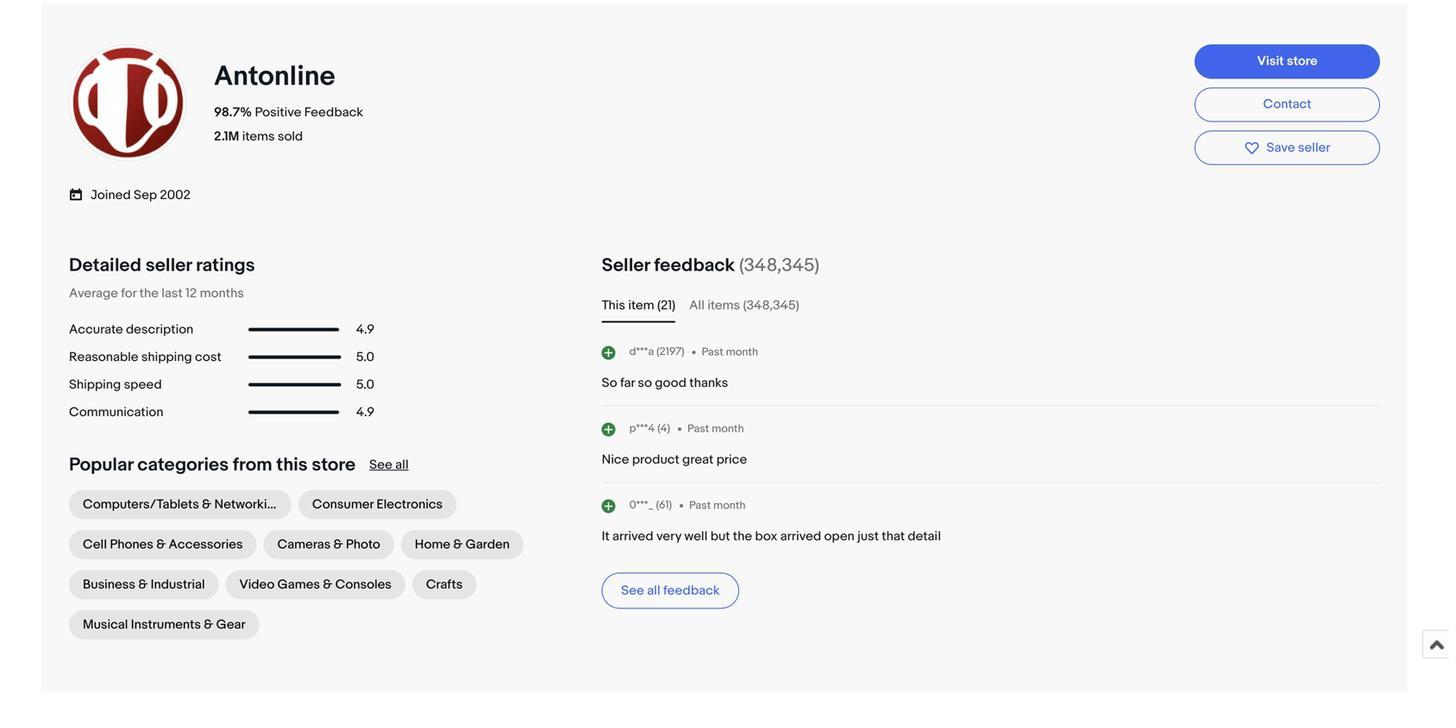 Task type: locate. For each thing, give the bounding box(es) containing it.
computers/tablets & networking link
[[69, 490, 292, 520]]

1 horizontal spatial see
[[621, 584, 644, 599]]

(348,345) for seller feedback (348,345)
[[739, 254, 820, 277]]

arrived
[[612, 529, 653, 545], [780, 529, 821, 545]]

98.7% positive feedback
[[214, 105, 363, 120]]

items
[[242, 129, 275, 145], [708, 298, 740, 314]]

business & industrial
[[83, 578, 205, 593]]

1 vertical spatial all
[[647, 584, 660, 599]]

0 vertical spatial see
[[369, 458, 392, 473]]

1 vertical spatial items
[[708, 298, 740, 314]]

sep
[[134, 188, 157, 203]]

visit store link
[[1195, 44, 1380, 79]]

1 horizontal spatial all
[[647, 584, 660, 599]]

(348,345) for all items (348,345)
[[743, 298, 799, 314]]

joined
[[91, 188, 131, 203]]

1 vertical spatial (348,345)
[[743, 298, 799, 314]]

past up great
[[687, 423, 709, 436]]

shipping
[[141, 350, 192, 365]]

0 vertical spatial month
[[726, 346, 758, 359]]

0 vertical spatial items
[[242, 129, 275, 145]]

reasonable
[[69, 350, 138, 365]]

but
[[710, 529, 730, 545]]

1 arrived from the left
[[612, 529, 653, 545]]

(61)
[[656, 499, 672, 512]]

home
[[415, 537, 450, 553]]

see
[[369, 458, 392, 473], [621, 584, 644, 599]]

crafts link
[[412, 571, 476, 600]]

1 vertical spatial see
[[621, 584, 644, 599]]

arrived right "it"
[[612, 529, 653, 545]]

month for price
[[712, 423, 744, 436]]

home & garden
[[415, 537, 510, 553]]

past month up price
[[687, 423, 744, 436]]

seller right save
[[1298, 140, 1330, 156]]

1 vertical spatial past
[[687, 423, 709, 436]]

past up well
[[689, 499, 711, 513]]

0 vertical spatial past
[[702, 346, 723, 359]]

0 vertical spatial all
[[395, 458, 409, 473]]

crafts
[[426, 578, 463, 593]]

1 vertical spatial the
[[733, 529, 752, 545]]

antonline
[[214, 60, 335, 94]]

&
[[202, 497, 211, 513], [156, 537, 166, 553], [334, 537, 343, 553], [453, 537, 463, 553], [138, 578, 148, 593], [323, 578, 332, 593], [204, 618, 213, 633]]

arrived right box
[[780, 529, 821, 545]]

feedback
[[654, 254, 735, 277], [663, 584, 720, 599]]

that
[[882, 529, 905, 545]]

past month for well
[[689, 499, 746, 513]]

video games & consoles
[[239, 578, 392, 593]]

2 vertical spatial past month
[[689, 499, 746, 513]]

0 vertical spatial seller
[[1298, 140, 1330, 156]]

0 horizontal spatial seller
[[146, 254, 192, 277]]

1 5.0 from the top
[[356, 350, 374, 365]]

all up electronics
[[395, 458, 409, 473]]

0 vertical spatial feedback
[[654, 254, 735, 277]]

& down popular categories from this store
[[202, 497, 211, 513]]

save
[[1267, 140, 1295, 156]]

0 horizontal spatial see
[[369, 458, 392, 473]]

reasonable shipping cost
[[69, 350, 221, 365]]

1 vertical spatial 4.9
[[356, 405, 374, 421]]

month up price
[[712, 423, 744, 436]]

all down very
[[647, 584, 660, 599]]

1 4.9 from the top
[[356, 322, 374, 338]]

business
[[83, 578, 135, 593]]

1 vertical spatial month
[[712, 423, 744, 436]]

accessories
[[169, 537, 243, 553]]

2 vertical spatial month
[[713, 499, 746, 513]]

past month up thanks
[[702, 346, 758, 359]]

4.9 for communication
[[356, 405, 374, 421]]

1 horizontal spatial store
[[1287, 53, 1318, 69]]

1 vertical spatial past month
[[687, 423, 744, 436]]

(348,345) down seller feedback (348,345)
[[743, 298, 799, 314]]

item
[[628, 298, 654, 314]]

store
[[1287, 53, 1318, 69], [312, 454, 356, 477]]

0 vertical spatial 5.0
[[356, 350, 374, 365]]

1 horizontal spatial seller
[[1298, 140, 1330, 156]]

0 horizontal spatial store
[[312, 454, 356, 477]]

month
[[726, 346, 758, 359], [712, 423, 744, 436], [713, 499, 746, 513]]

1 vertical spatial seller
[[146, 254, 192, 277]]

0 vertical spatial the
[[139, 286, 159, 302]]

feedback down well
[[663, 584, 720, 599]]

last
[[161, 286, 183, 302]]

12
[[186, 286, 197, 302]]

past up thanks
[[702, 346, 723, 359]]

1 vertical spatial feedback
[[663, 584, 720, 599]]

cost
[[195, 350, 221, 365]]

past
[[702, 346, 723, 359], [687, 423, 709, 436], [689, 499, 711, 513]]

positive
[[255, 105, 301, 120]]

2002
[[160, 188, 191, 203]]

(21)
[[657, 298, 676, 314]]

items inside tab list
[[708, 298, 740, 314]]

cameras
[[277, 537, 331, 553]]

ratings
[[196, 254, 255, 277]]

5.0
[[356, 350, 374, 365], [356, 377, 374, 393]]

2 5.0 from the top
[[356, 377, 374, 393]]

1 horizontal spatial items
[[708, 298, 740, 314]]

well
[[684, 529, 708, 545]]

month up but
[[713, 499, 746, 513]]

consoles
[[335, 578, 392, 593]]

0 vertical spatial store
[[1287, 53, 1318, 69]]

the
[[139, 286, 159, 302], [733, 529, 752, 545]]

see all feedback link
[[602, 573, 739, 610]]

past month up but
[[689, 499, 746, 513]]

this
[[602, 298, 625, 314]]

items right all
[[708, 298, 740, 314]]

store right visit
[[1287, 53, 1318, 69]]

2 4.9 from the top
[[356, 405, 374, 421]]

all
[[395, 458, 409, 473], [647, 584, 660, 599]]

seller inside save seller button
[[1298, 140, 1330, 156]]

all
[[689, 298, 705, 314]]

communication
[[69, 405, 163, 421]]

popular
[[69, 454, 133, 477]]

& right phones
[[156, 537, 166, 553]]

(348,345) up all items (348,345)
[[739, 254, 820, 277]]

past for well
[[689, 499, 711, 513]]

months
[[200, 286, 244, 302]]

computers/tablets & networking
[[83, 497, 282, 513]]

feedback up all
[[654, 254, 735, 277]]

1 horizontal spatial the
[[733, 529, 752, 545]]

d***a (2197)
[[629, 346, 684, 359]]

seller up last
[[146, 254, 192, 277]]

computers/tablets
[[83, 497, 199, 513]]

1 vertical spatial 5.0
[[356, 377, 374, 393]]

thanks
[[689, 376, 728, 391]]

home & garden link
[[401, 531, 524, 560]]

see for see all feedback
[[621, 584, 644, 599]]

the right but
[[733, 529, 752, 545]]

0 horizontal spatial arrived
[[612, 529, 653, 545]]

cameras & photo
[[277, 537, 380, 553]]

seller
[[1298, 140, 1330, 156], [146, 254, 192, 277]]

& right home
[[453, 537, 463, 553]]

tab list
[[602, 296, 1380, 316]]

musical instruments & gear link
[[69, 611, 259, 640]]

accurate description
[[69, 322, 193, 338]]

items down positive
[[242, 129, 275, 145]]

month up thanks
[[726, 346, 758, 359]]

(2197)
[[656, 346, 684, 359]]

0 horizontal spatial all
[[395, 458, 409, 473]]

1 vertical spatial store
[[312, 454, 356, 477]]

0 vertical spatial 4.9
[[356, 322, 374, 338]]

save seller
[[1267, 140, 1330, 156]]

0 vertical spatial past month
[[702, 346, 758, 359]]

visit
[[1257, 53, 1284, 69]]

1 horizontal spatial arrived
[[780, 529, 821, 545]]

2 vertical spatial past
[[689, 499, 711, 513]]

the right for on the left
[[139, 286, 159, 302]]

0 vertical spatial (348,345)
[[739, 254, 820, 277]]

4.9
[[356, 322, 374, 338], [356, 405, 374, 421]]

store up consumer
[[312, 454, 356, 477]]

0 horizontal spatial items
[[242, 129, 275, 145]]

& left gear
[[204, 618, 213, 633]]

antonline link
[[214, 60, 341, 94]]

so far so good thanks
[[602, 376, 728, 391]]



Task type: describe. For each thing, give the bounding box(es) containing it.
consumer electronics link
[[298, 490, 457, 520]]

consumer
[[312, 497, 374, 513]]

& left photo
[[334, 537, 343, 553]]

speed
[[124, 377, 162, 393]]

shipping
[[69, 377, 121, 393]]

p***4
[[629, 422, 655, 436]]

sold
[[278, 129, 303, 145]]

feedback inside see all feedback link
[[663, 584, 720, 599]]

far
[[620, 376, 635, 391]]

0 horizontal spatial the
[[139, 286, 159, 302]]

description
[[126, 322, 193, 338]]

& right games
[[323, 578, 332, 593]]

month for well
[[713, 499, 746, 513]]

all for see all feedback
[[647, 584, 660, 599]]

cell
[[83, 537, 107, 553]]

5.0 for reasonable shipping cost
[[356, 350, 374, 365]]

video games & consoles link
[[226, 571, 405, 600]]

musical instruments & gear
[[83, 618, 246, 633]]

see for see all
[[369, 458, 392, 473]]

industrial
[[151, 578, 205, 593]]

0***_
[[629, 499, 653, 512]]

photo
[[346, 537, 380, 553]]

month for good
[[726, 346, 758, 359]]

great
[[682, 453, 714, 468]]

2.1m items sold
[[214, 129, 303, 145]]

0***_ (61)
[[629, 499, 672, 512]]

this item (21)
[[602, 298, 676, 314]]

accurate
[[69, 322, 123, 338]]

open
[[824, 529, 855, 545]]

tab list containing this item (21)
[[602, 296, 1380, 316]]

seller
[[602, 254, 650, 277]]

seller for detailed
[[146, 254, 192, 277]]

cell phones & accessories
[[83, 537, 243, 553]]

see all feedback
[[621, 584, 720, 599]]

average for the last 12 months
[[69, 286, 244, 302]]

price
[[716, 453, 747, 468]]

past month for price
[[687, 423, 744, 436]]

cell phones & accessories link
[[69, 531, 257, 560]]

(4)
[[657, 422, 670, 436]]

it
[[602, 529, 610, 545]]

text__icon wrapper image
[[69, 185, 91, 203]]

good
[[655, 376, 687, 391]]

nice
[[602, 453, 629, 468]]

seller feedback (348,345)
[[602, 254, 820, 277]]

from
[[233, 454, 272, 477]]

antonline image
[[67, 43, 188, 163]]

2 arrived from the left
[[780, 529, 821, 545]]

feedback
[[304, 105, 363, 120]]

& right business
[[138, 578, 148, 593]]

electronics
[[376, 497, 443, 513]]

box
[[755, 529, 777, 545]]

joined sep 2002
[[91, 188, 191, 203]]

past month for good
[[702, 346, 758, 359]]

so
[[602, 376, 617, 391]]

games
[[277, 578, 320, 593]]

just
[[857, 529, 879, 545]]

phones
[[110, 537, 153, 553]]

visit store
[[1257, 53, 1318, 69]]

networking
[[214, 497, 282, 513]]

product
[[632, 453, 679, 468]]

contact link
[[1195, 88, 1380, 122]]

detail
[[908, 529, 941, 545]]

past for good
[[702, 346, 723, 359]]

past for price
[[687, 423, 709, 436]]

d***a
[[629, 346, 654, 359]]

musical
[[83, 618, 128, 633]]

all items (348,345)
[[689, 298, 799, 314]]

shipping speed
[[69, 377, 162, 393]]

98.7%
[[214, 105, 252, 120]]

so
[[638, 376, 652, 391]]

items for all
[[708, 298, 740, 314]]

popular categories from this store
[[69, 454, 356, 477]]

seller for save
[[1298, 140, 1330, 156]]

p***4 (4)
[[629, 422, 670, 436]]

see all link
[[369, 458, 409, 473]]

it arrived very well but the box arrived open just that detail
[[602, 529, 941, 545]]

4.9 for accurate description
[[356, 322, 374, 338]]

see all
[[369, 458, 409, 473]]

consumer electronics
[[312, 497, 443, 513]]

categories
[[137, 454, 229, 477]]

video
[[239, 578, 275, 593]]

save seller button
[[1195, 131, 1380, 165]]

items for 2.1m
[[242, 129, 275, 145]]

all for see all
[[395, 458, 409, 473]]

detailed seller ratings
[[69, 254, 255, 277]]

cameras & photo link
[[264, 531, 394, 560]]

garden
[[466, 537, 510, 553]]

business & industrial link
[[69, 571, 219, 600]]

detailed
[[69, 254, 141, 277]]

5.0 for shipping speed
[[356, 377, 374, 393]]



Task type: vqa. For each thing, say whether or not it's contained in the screenshot.
See all See
yes



